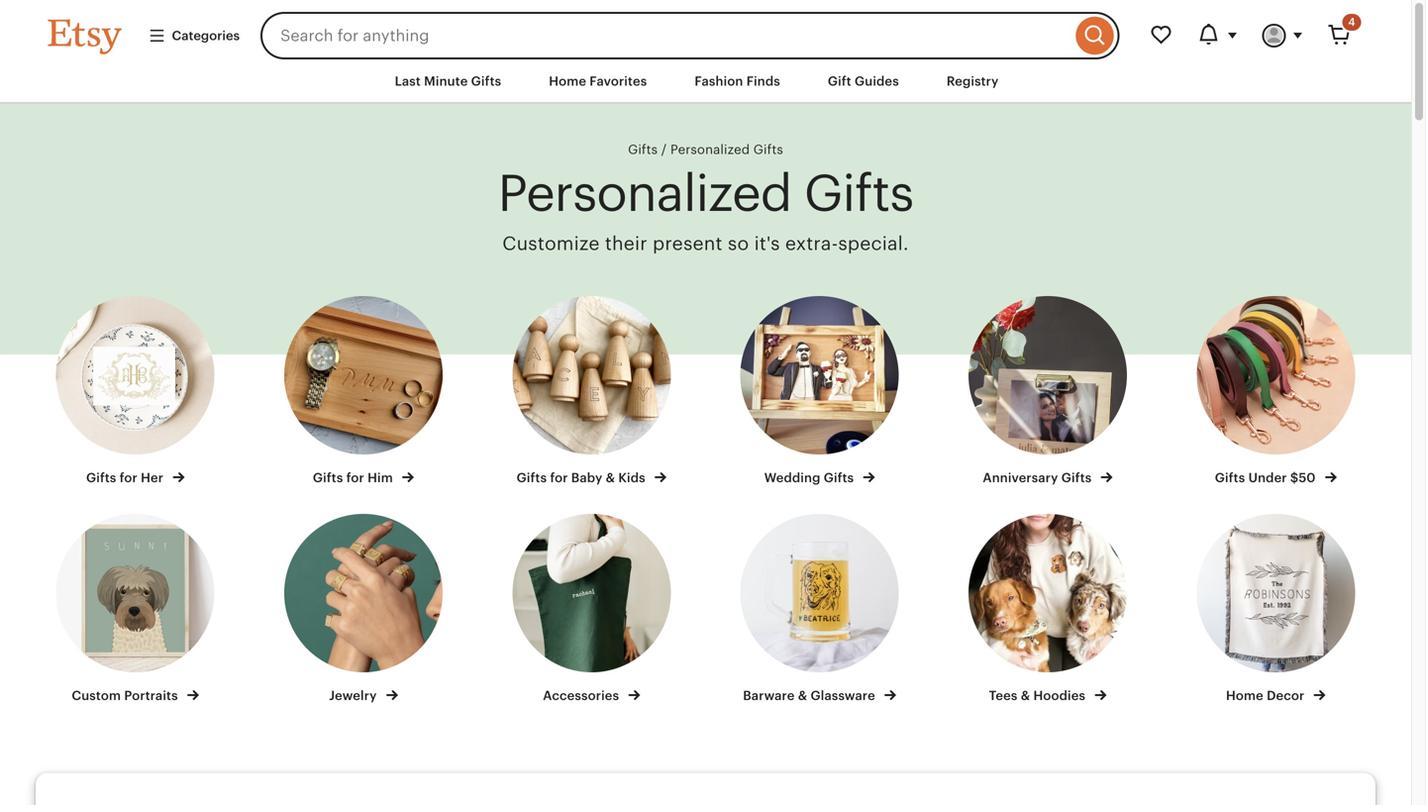 Task type: locate. For each thing, give the bounding box(es) containing it.
so
[[728, 233, 749, 254]]

last
[[395, 74, 421, 89]]

gifts left baby
[[517, 471, 547, 486]]

1 horizontal spatial home
[[1227, 688, 1264, 703]]

for for him
[[347, 471, 364, 486]]

last minute gifts
[[395, 74, 502, 89]]

accessories
[[543, 688, 623, 703]]

2 horizontal spatial for
[[550, 471, 568, 486]]

categories banner
[[12, 0, 1400, 59]]

fashion
[[695, 74, 744, 89]]

menu bar
[[12, 59, 1400, 104]]

gifts
[[471, 74, 502, 89], [628, 142, 658, 157], [754, 142, 784, 157], [804, 164, 914, 222], [86, 471, 116, 486], [313, 471, 343, 486], [517, 471, 547, 486], [824, 471, 854, 486], [1062, 471, 1092, 486], [1216, 471, 1246, 486]]

wedding gifts
[[765, 471, 858, 486]]

& for barware & glassware
[[798, 688, 808, 703]]

gifts left the her
[[86, 471, 116, 486]]

& for tees & hoodies
[[1021, 688, 1031, 703]]

1 vertical spatial home
[[1227, 688, 1264, 703]]

home decor
[[1227, 688, 1309, 703]]

menu bar containing last minute gifts
[[12, 59, 1400, 104]]

&
[[606, 471, 615, 486], [798, 688, 808, 703], [1021, 688, 1031, 703]]

& left kids
[[606, 471, 615, 486]]

& right barware
[[798, 688, 808, 703]]

$50
[[1291, 471, 1317, 486]]

home decor link
[[1180, 514, 1373, 705]]

gifts for him
[[313, 471, 396, 486]]

personalized gifts
[[671, 142, 784, 157], [498, 164, 914, 222]]

barware & glassware
[[743, 688, 879, 703]]

gift
[[828, 74, 852, 89]]

None search field
[[261, 12, 1120, 59]]

tees & hoodies
[[990, 688, 1089, 703]]

& right tees at the right bottom of page
[[1021, 688, 1031, 703]]

1 for from the left
[[120, 471, 138, 486]]

personalized gifts up customize their present so it's extra-special.
[[498, 164, 914, 222]]

jewelry
[[329, 688, 380, 703]]

gifts down favorites
[[628, 142, 658, 157]]

personalized
[[671, 142, 750, 157], [498, 164, 792, 222]]

for for her
[[120, 471, 138, 486]]

anniversary gifts link
[[952, 296, 1145, 487]]

personalized down gifts link
[[498, 164, 792, 222]]

1 horizontal spatial &
[[798, 688, 808, 703]]

for
[[120, 471, 138, 486], [347, 471, 364, 486], [550, 471, 568, 486]]

special.
[[839, 233, 909, 254]]

0 horizontal spatial for
[[120, 471, 138, 486]]

gifts for her link
[[39, 296, 232, 487]]

1 horizontal spatial for
[[347, 471, 364, 486]]

gifts for baby & kids link
[[496, 296, 688, 487]]

gifts right wedding
[[824, 471, 854, 486]]

for left baby
[[550, 471, 568, 486]]

home left decor
[[1227, 688, 1264, 703]]

0 vertical spatial personalized gifts
[[671, 142, 784, 157]]

customize their present so it's extra-special.
[[503, 233, 909, 254]]

custom
[[72, 688, 121, 703]]

0 horizontal spatial home
[[549, 74, 587, 89]]

for left the her
[[120, 471, 138, 486]]

registry link
[[932, 63, 1014, 99]]

glassware
[[811, 688, 876, 703]]

home favorites link
[[534, 63, 662, 99]]

Search for anything text field
[[261, 12, 1072, 59]]

hoodies
[[1034, 688, 1086, 703]]

tees
[[990, 688, 1018, 703]]

personalized gifts down fashion
[[671, 142, 784, 157]]

her
[[141, 471, 164, 486]]

2 for from the left
[[347, 471, 364, 486]]

2 horizontal spatial &
[[1021, 688, 1031, 703]]

kids
[[619, 471, 646, 486]]

it's
[[755, 233, 780, 254]]

0 vertical spatial home
[[549, 74, 587, 89]]

portraits
[[124, 688, 178, 703]]

home left favorites
[[549, 74, 587, 89]]

1 vertical spatial personalized gifts
[[498, 164, 914, 222]]

home
[[549, 74, 587, 89], [1227, 688, 1264, 703]]

gifts right minute on the left
[[471, 74, 502, 89]]

personalized right gifts link
[[671, 142, 750, 157]]

for left him
[[347, 471, 364, 486]]

3 for from the left
[[550, 471, 568, 486]]



Task type: vqa. For each thing, say whether or not it's contained in the screenshot.
seller within the Fruit Platter - Original oil painting colorful fruit, 12X24 a d b y Etsy seller $ 120.00
no



Task type: describe. For each thing, give the bounding box(es) containing it.
gifts left him
[[313, 471, 343, 486]]

minute
[[424, 74, 468, 89]]

guides
[[855, 74, 900, 89]]

barware & glassware link
[[724, 514, 916, 705]]

extra-
[[786, 233, 839, 254]]

gift guides
[[828, 74, 900, 89]]

gifts for her
[[86, 471, 167, 486]]

for for baby
[[550, 471, 568, 486]]

anniversary
[[983, 471, 1059, 486]]

none search field inside categories banner
[[261, 12, 1120, 59]]

custom portraits
[[72, 688, 181, 703]]

0 vertical spatial personalized
[[671, 142, 750, 157]]

anniversary gifts
[[983, 471, 1096, 486]]

under
[[1249, 471, 1288, 486]]

tees & hoodies link
[[952, 514, 1145, 705]]

gifts for him link
[[267, 296, 460, 487]]

1 vertical spatial personalized
[[498, 164, 792, 222]]

gifts under $50 link
[[1180, 296, 1373, 487]]

gifts link
[[628, 142, 658, 157]]

gifts under $50
[[1216, 471, 1320, 486]]

home for home decor
[[1227, 688, 1264, 703]]

custom portraits link
[[39, 514, 232, 705]]

gifts left under
[[1216, 471, 1246, 486]]

last minute gifts link
[[380, 63, 516, 99]]

gifts down finds
[[754, 142, 784, 157]]

wedding gifts link
[[724, 296, 916, 487]]

registry
[[947, 74, 999, 89]]

their
[[605, 233, 648, 254]]

fashion finds link
[[680, 63, 796, 99]]

fashion finds
[[695, 74, 781, 89]]

0 horizontal spatial &
[[606, 471, 615, 486]]

gift guides link
[[813, 63, 914, 99]]

favorites
[[590, 74, 647, 89]]

gifts up special.
[[804, 164, 914, 222]]

jewelry link
[[267, 514, 460, 705]]

home favorites
[[549, 74, 647, 89]]

categories
[[172, 28, 240, 43]]

accessories link
[[496, 514, 688, 705]]

4
[[1349, 16, 1356, 28]]

4 link
[[1316, 12, 1364, 59]]

gifts for baby & kids
[[517, 471, 649, 486]]

present
[[653, 233, 723, 254]]

gifts inside menu bar
[[471, 74, 502, 89]]

baby
[[572, 471, 603, 486]]

barware
[[743, 688, 795, 703]]

wedding
[[765, 471, 821, 486]]

him
[[368, 471, 393, 486]]

decor
[[1267, 688, 1305, 703]]

gifts right anniversary
[[1062, 471, 1092, 486]]

home for home favorites
[[549, 74, 587, 89]]

categories button
[[133, 18, 255, 54]]

customize
[[503, 233, 600, 254]]

finds
[[747, 74, 781, 89]]



